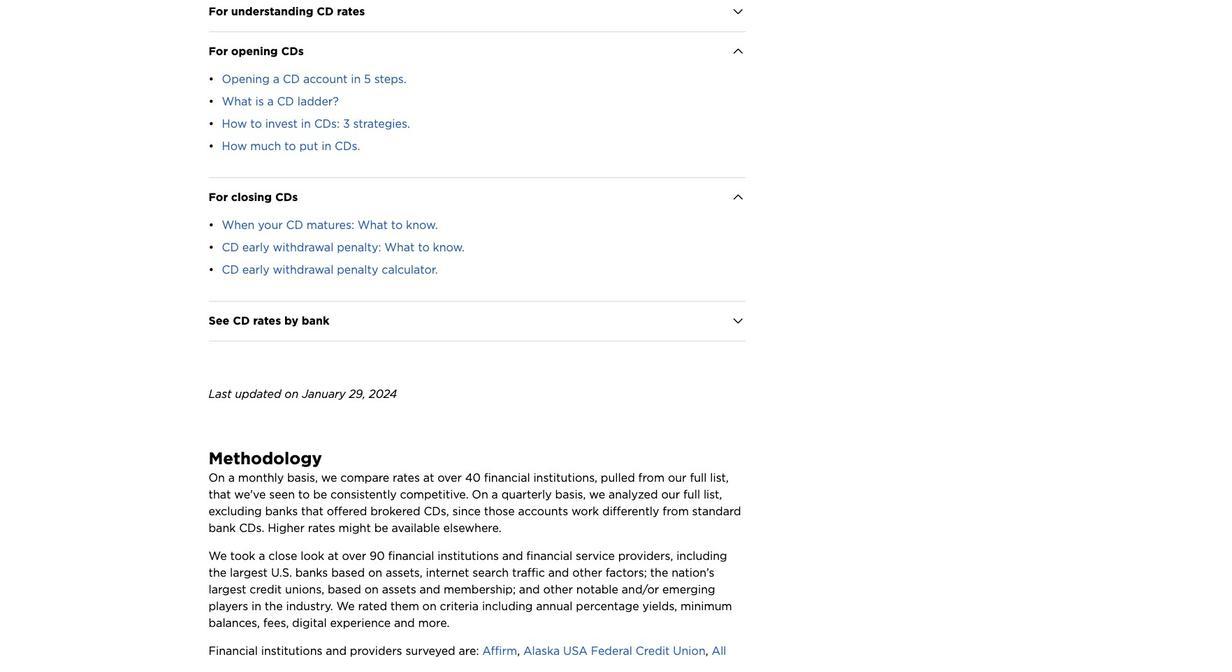 Task type: locate. For each thing, give the bounding box(es) containing it.
1 horizontal spatial at
[[423, 472, 434, 485]]

1 vertical spatial what
[[358, 219, 388, 232]]

1 vertical spatial full
[[684, 489, 700, 502]]

a up what is a cd ladder?
[[273, 73, 280, 86]]

the up players
[[209, 567, 227, 580]]

2 withdrawal from the top
[[273, 263, 334, 277]]

and/or
[[622, 584, 659, 597]]

excluding
[[209, 505, 262, 519]]

basis, down institutions,
[[555, 489, 586, 502]]

a
[[273, 73, 280, 86], [267, 95, 274, 108], [228, 472, 235, 485], [492, 489, 498, 502], [259, 550, 265, 563]]

providers,
[[618, 550, 673, 563]]

closing
[[231, 191, 272, 204]]

more.
[[418, 617, 450, 630]]

1 vertical spatial we
[[337, 600, 355, 614]]

cd early withdrawal penalty: what to know.
[[222, 241, 465, 254]]

balances,
[[209, 617, 260, 630]]

1 vertical spatial over
[[342, 550, 366, 563]]

be up offered
[[313, 489, 327, 502]]

analyzed
[[609, 489, 658, 502]]

how much to put in cds. link
[[222, 140, 360, 153]]

what up 'penalty:'
[[358, 219, 388, 232]]

on up excluding
[[209, 472, 225, 485]]

banks inside we took a close look at over 90 financial institutions and financial service providers, including the largest u.s. banks based on assets, internet search traffic and other factors; the nation's largest credit unions, based on assets and membership; and other notable and/or emerging players in the industry. we rated them on criteria including annual percentage yields, minimum balances, fees, digital experience and more.
[[295, 567, 328, 580]]

withdrawal for penalty:
[[273, 241, 334, 254]]

40
[[465, 472, 481, 485]]

for inside for understanding cd rates dropdown button
[[209, 5, 228, 18]]

2 how from the top
[[222, 140, 247, 153]]

1 horizontal spatial basis,
[[555, 489, 586, 502]]

0 horizontal spatial be
[[313, 489, 327, 502]]

other down service
[[573, 567, 602, 580]]

1 horizontal spatial we
[[337, 600, 355, 614]]

for left understanding
[[209, 5, 228, 18]]

assets
[[382, 584, 416, 597]]

0 vertical spatial early
[[242, 241, 270, 254]]

0 vertical spatial cds
[[281, 45, 304, 58]]

1 horizontal spatial over
[[438, 472, 462, 485]]

0 horizontal spatial cds.
[[239, 522, 265, 535]]

largest up players
[[209, 584, 246, 597]]

list,
[[710, 472, 729, 485], [704, 489, 722, 502]]

on down 90
[[368, 567, 382, 580]]

by
[[284, 314, 298, 328]]

2 early from the top
[[242, 263, 270, 277]]

early for cd early withdrawal penalty: what to know.
[[242, 241, 270, 254]]

financial inside on a monthly basis, we compare rates at over 40 financial institutions, pulled from our full list, that we've seen to be consistently competitive. on a quarterly basis, we analyzed our full list, excluding banks that offered brokered cds, since those accounts work differently from standard bank cds. higher rates might be available elsewhere.
[[484, 472, 530, 485]]

opening a cd account in 5 steps.
[[222, 73, 407, 86]]

how
[[222, 117, 247, 131], [222, 140, 247, 153]]

penalty
[[337, 263, 379, 277]]

minimum
[[681, 600, 732, 614]]

calculator.
[[382, 263, 438, 277]]

them
[[391, 600, 419, 614]]

financial
[[484, 472, 530, 485], [388, 550, 434, 563], [527, 550, 573, 563]]

opening
[[231, 45, 278, 58]]

0 vertical spatial our
[[668, 472, 687, 485]]

at right look
[[328, 550, 339, 563]]

the
[[209, 567, 227, 580], [650, 567, 669, 580], [265, 600, 283, 614]]

what up calculator.
[[385, 241, 415, 254]]

opening
[[222, 73, 270, 86]]

1 horizontal spatial on
[[472, 489, 488, 502]]

including down membership; at left bottom
[[482, 600, 533, 614]]

experience
[[330, 617, 391, 630]]

a inside we took a close look at over 90 financial institutions and financial service providers, including the largest u.s. banks based on assets, internet search traffic and other factors; the nation's largest credit unions, based on assets and membership; and other notable and/or emerging players in the industry. we rated them on criteria including annual percentage yields, minimum balances, fees, digital experience and more.
[[259, 550, 265, 563]]

at
[[423, 472, 434, 485], [328, 550, 339, 563]]

0 vertical spatial from
[[639, 472, 665, 485]]

factors;
[[606, 567, 647, 580]]

assets,
[[386, 567, 423, 580]]

bank inside dropdown button
[[302, 314, 330, 328]]

3
[[343, 117, 350, 131]]

2 vertical spatial for
[[209, 191, 228, 204]]

for inside for opening cds dropdown button
[[209, 45, 228, 58]]

traffic
[[512, 567, 545, 580]]

bank right by
[[302, 314, 330, 328]]

1 withdrawal from the top
[[273, 241, 334, 254]]

we
[[321, 472, 337, 485], [589, 489, 605, 502]]

bank
[[302, 314, 330, 328], [209, 522, 236, 535]]

largest down took
[[230, 567, 268, 580]]

we left compare
[[321, 472, 337, 485]]

how down opening
[[222, 117, 247, 131]]

on up rated
[[365, 584, 379, 597]]

nation's
[[672, 567, 715, 580]]

we left took
[[209, 550, 227, 563]]

other
[[573, 567, 602, 580], [543, 584, 573, 597]]

1 vertical spatial other
[[543, 584, 573, 597]]

that up higher
[[301, 505, 324, 519]]

for for for closing cds
[[209, 191, 228, 204]]

withdrawal down cd early withdrawal penalty: what to know. link
[[273, 263, 334, 277]]

1 vertical spatial be
[[374, 522, 388, 535]]

0 vertical spatial how
[[222, 117, 247, 131]]

on
[[285, 388, 299, 401], [368, 567, 382, 580], [365, 584, 379, 597], [423, 600, 437, 614]]

basis,
[[287, 472, 318, 485], [555, 489, 586, 502]]

rates up look
[[308, 522, 335, 535]]

the down providers,
[[650, 567, 669, 580]]

1 vertical spatial basis,
[[555, 489, 586, 502]]

we up the work
[[589, 489, 605, 502]]

0 vertical spatial that
[[209, 489, 231, 502]]

cd early withdrawal penalty calculator.
[[222, 263, 438, 277]]

0 vertical spatial other
[[573, 567, 602, 580]]

1 horizontal spatial we
[[589, 489, 605, 502]]

our right "analyzed"
[[662, 489, 680, 502]]

0 vertical spatial what
[[222, 95, 252, 108]]

we up experience
[[337, 600, 355, 614]]

monthly
[[238, 472, 284, 485]]

0 vertical spatial full
[[690, 472, 707, 485]]

for closing cds
[[209, 191, 298, 204]]

rates up 5
[[337, 5, 365, 18]]

a right is
[[267, 95, 274, 108]]

from up "analyzed"
[[639, 472, 665, 485]]

0 horizontal spatial we
[[321, 472, 337, 485]]

standard
[[692, 505, 741, 519]]

90
[[370, 550, 385, 563]]

0 horizontal spatial basis,
[[287, 472, 318, 485]]

be down the brokered
[[374, 522, 388, 535]]

1 vertical spatial that
[[301, 505, 324, 519]]

what left is
[[222, 95, 252, 108]]

to inside on a monthly basis, we compare rates at over 40 financial institutions, pulled from our full list, that we've seen to be consistently competitive. on a quarterly basis, we analyzed our full list, excluding banks that offered brokered cds, since those accounts work differently from standard bank cds. higher rates might be available elsewhere.
[[298, 489, 310, 502]]

0 horizontal spatial on
[[209, 472, 225, 485]]

1 horizontal spatial including
[[677, 550, 727, 563]]

0 vertical spatial over
[[438, 472, 462, 485]]

withdrawal down the when your cd matures: what to know. link
[[273, 241, 334, 254]]

0 vertical spatial withdrawal
[[273, 241, 334, 254]]

1 vertical spatial on
[[472, 489, 488, 502]]

higher
[[268, 522, 305, 535]]

1 vertical spatial cds
[[275, 191, 298, 204]]

membership;
[[444, 584, 516, 597]]

look
[[301, 550, 324, 563]]

that
[[209, 489, 231, 502], [301, 505, 324, 519]]

1 vertical spatial largest
[[209, 584, 246, 597]]

1 horizontal spatial bank
[[302, 314, 330, 328]]

0 vertical spatial know.
[[406, 219, 438, 232]]

yields,
[[643, 600, 678, 614]]

close
[[269, 550, 297, 563]]

0 horizontal spatial we
[[209, 550, 227, 563]]

and right traffic at the left of the page
[[549, 567, 569, 580]]

0 horizontal spatial at
[[328, 550, 339, 563]]

including up nation's
[[677, 550, 727, 563]]

0 vertical spatial banks
[[265, 505, 298, 519]]

0 horizontal spatial bank
[[209, 522, 236, 535]]

0 horizontal spatial over
[[342, 550, 366, 563]]

0 vertical spatial be
[[313, 489, 327, 502]]

1 vertical spatial how
[[222, 140, 247, 153]]

those
[[484, 505, 515, 519]]

know.
[[406, 219, 438, 232], [433, 241, 465, 254]]

see cd rates by bank
[[209, 314, 330, 328]]

cds.
[[335, 140, 360, 153], [239, 522, 265, 535]]

over up competitive.
[[438, 472, 462, 485]]

from left standard
[[663, 505, 689, 519]]

banks down look
[[295, 567, 328, 580]]

2 for from the top
[[209, 45, 228, 58]]

1 horizontal spatial the
[[265, 600, 283, 614]]

know. for cd early withdrawal penalty: what to know.
[[433, 241, 465, 254]]

1 vertical spatial at
[[328, 550, 339, 563]]

when your cd matures: what to know.
[[222, 219, 438, 232]]

cds. down 3
[[335, 140, 360, 153]]

over
[[438, 472, 462, 485], [342, 550, 366, 563]]

for understanding cd rates
[[209, 5, 365, 18]]

for left 'opening'
[[209, 45, 228, 58]]

including
[[677, 550, 727, 563], [482, 600, 533, 614]]

how left much
[[222, 140, 247, 153]]

rates inside see cd rates by bank dropdown button
[[253, 314, 281, 328]]

1 vertical spatial banks
[[295, 567, 328, 580]]

0 vertical spatial for
[[209, 5, 228, 18]]

0 vertical spatial cds.
[[335, 140, 360, 153]]

other up annual
[[543, 584, 573, 597]]

1 vertical spatial bank
[[209, 522, 236, 535]]

1 vertical spatial for
[[209, 45, 228, 58]]

withdrawal
[[273, 241, 334, 254], [273, 263, 334, 277]]

we
[[209, 550, 227, 563], [337, 600, 355, 614]]

competitive.
[[400, 489, 469, 502]]

for left closing
[[209, 191, 228, 204]]

the up fees,
[[265, 600, 283, 614]]

cds up the your
[[275, 191, 298, 204]]

1 horizontal spatial be
[[374, 522, 388, 535]]

that up excluding
[[209, 489, 231, 502]]

rates left by
[[253, 314, 281, 328]]

basis, up seen
[[287, 472, 318, 485]]

over inside we took a close look at over 90 financial institutions and financial service providers, including the largest u.s. banks based on assets, internet search traffic and other factors; the nation's largest credit unions, based on assets and membership; and other notable and/or emerging players in the industry. we rated them on criteria including annual percentage yields, minimum balances, fees, digital experience and more.
[[342, 550, 366, 563]]

institutions
[[438, 550, 499, 563]]

in
[[351, 73, 361, 86], [301, 117, 311, 131], [322, 140, 332, 153], [252, 600, 261, 614]]

to
[[250, 117, 262, 131], [285, 140, 296, 153], [391, 219, 403, 232], [418, 241, 430, 254], [298, 489, 310, 502]]

0 vertical spatial at
[[423, 472, 434, 485]]

what
[[222, 95, 252, 108], [358, 219, 388, 232], [385, 241, 415, 254]]

1 for from the top
[[209, 5, 228, 18]]

1 early from the top
[[242, 241, 270, 254]]

for for for understanding cd rates
[[209, 5, 228, 18]]

cds. down excluding
[[239, 522, 265, 535]]

bank inside on a monthly basis, we compare rates at over 40 financial institutions, pulled from our full list, that we've seen to be consistently competitive. on a quarterly basis, we analyzed our full list, excluding banks that offered brokered cds, since those accounts work differently from standard bank cds. higher rates might be available elsewhere.
[[209, 522, 236, 535]]

1 vertical spatial early
[[242, 263, 270, 277]]

a up we've
[[228, 472, 235, 485]]

our right the pulled
[[668, 472, 687, 485]]

over left 90
[[342, 550, 366, 563]]

1 vertical spatial withdrawal
[[273, 263, 334, 277]]

notable
[[577, 584, 619, 597]]

a right took
[[259, 550, 265, 563]]

what for cd
[[358, 219, 388, 232]]

financial up quarterly
[[484, 472, 530, 485]]

on down "40"
[[472, 489, 488, 502]]

at inside on a monthly basis, we compare rates at over 40 financial institutions, pulled from our full list, that we've seen to be consistently competitive. on a quarterly basis, we analyzed our full list, excluding banks that offered brokered cds, since those accounts work differently from standard bank cds. higher rates might be available elsewhere.
[[423, 472, 434, 485]]

3 for from the top
[[209, 191, 228, 204]]

banks down seen
[[265, 505, 298, 519]]

internet
[[426, 567, 469, 580]]

1 vertical spatial know.
[[433, 241, 465, 254]]

bank down excluding
[[209, 522, 236, 535]]

2 vertical spatial what
[[385, 241, 415, 254]]

0 vertical spatial bank
[[302, 314, 330, 328]]

0 vertical spatial on
[[209, 472, 225, 485]]

cd
[[317, 5, 334, 18], [283, 73, 300, 86], [277, 95, 294, 108], [286, 219, 303, 232], [222, 241, 239, 254], [222, 263, 239, 277], [233, 314, 250, 328]]

cds for for opening cds
[[281, 45, 304, 58]]

banks
[[265, 505, 298, 519], [295, 567, 328, 580]]

what for withdrawal
[[385, 241, 415, 254]]

at up competitive.
[[423, 472, 434, 485]]

steps.
[[374, 73, 407, 86]]

methodology
[[209, 449, 322, 469]]

credit
[[250, 584, 282, 597]]

how for how to invest in cds: 3 strategies.
[[222, 117, 247, 131]]

for opening cds
[[209, 45, 304, 58]]

for inside for closing cds dropdown button
[[209, 191, 228, 204]]

1 how from the top
[[222, 117, 247, 131]]

in down credit
[[252, 600, 261, 614]]

rates up competitive.
[[393, 472, 420, 485]]

1 vertical spatial cds.
[[239, 522, 265, 535]]

cds up opening a cd account in 5 steps. link
[[281, 45, 304, 58]]

0 horizontal spatial including
[[482, 600, 533, 614]]



Task type: vqa. For each thing, say whether or not it's contained in the screenshot.
This card saves a bundle on interest with its super-long 0% intro APR period on balance transfers, for a low transfer fee. Plus, you'll never pay late fees.
no



Task type: describe. For each thing, give the bounding box(es) containing it.
how to invest in cds: 3 strategies. link
[[222, 117, 410, 131]]

strategies.
[[353, 117, 410, 131]]

what is a cd ladder? link
[[222, 95, 339, 108]]

2024
[[369, 388, 397, 401]]

see cd rates by bank button
[[209, 302, 745, 341]]

last updated on january 29, 2024
[[209, 388, 397, 401]]

institutions,
[[534, 472, 598, 485]]

and down 'internet'
[[420, 584, 440, 597]]

for for for opening cds
[[209, 45, 228, 58]]

put
[[299, 140, 318, 153]]

over inside on a monthly basis, we compare rates at over 40 financial institutions, pulled from our full list, that we've seen to be consistently competitive. on a quarterly basis, we analyzed our full list, excluding banks that offered brokered cds, since those accounts work differently from standard bank cds. higher rates might be available elsewhere.
[[438, 472, 462, 485]]

percentage
[[576, 600, 639, 614]]

might
[[339, 522, 371, 535]]

how much to put in cds.
[[222, 140, 360, 153]]

compare
[[341, 472, 390, 485]]

and down traffic at the left of the page
[[519, 584, 540, 597]]

0 vertical spatial based
[[331, 567, 365, 580]]

rates inside for understanding cd rates dropdown button
[[337, 5, 365, 18]]

your
[[258, 219, 283, 232]]

elsewhere.
[[444, 522, 502, 535]]

industry.
[[286, 600, 333, 614]]

5
[[364, 73, 371, 86]]

rated
[[358, 600, 387, 614]]

banks inside on a monthly basis, we compare rates at over 40 financial institutions, pulled from our full list, that we've seen to be consistently competitive. on a quarterly basis, we analyzed our full list, excluding banks that offered brokered cds, since those accounts work differently from standard bank cds. higher rates might be available elsewhere.
[[265, 505, 298, 519]]

annual
[[536, 600, 573, 614]]

on a monthly basis, we compare rates at over 40 financial institutions, pulled from our full list, that we've seen to be consistently competitive. on a quarterly basis, we analyzed our full list, excluding banks that offered brokered cds, since those accounts work differently from standard bank cds. higher rates might be available elsewhere.
[[209, 472, 745, 535]]

when your cd matures: what to know. link
[[222, 219, 438, 232]]

withdrawal for penalty
[[273, 263, 334, 277]]

offered
[[327, 505, 367, 519]]

0 horizontal spatial the
[[209, 567, 227, 580]]

fees,
[[263, 617, 289, 630]]

available
[[392, 522, 440, 535]]

cds,
[[424, 505, 449, 519]]

opening a cd account in 5 steps. link
[[222, 73, 407, 86]]

0 vertical spatial we
[[321, 472, 337, 485]]

digital
[[292, 617, 327, 630]]

1 vertical spatial based
[[328, 584, 361, 597]]

unions,
[[285, 584, 324, 597]]

search
[[473, 567, 509, 580]]

took
[[230, 550, 255, 563]]

in inside we took a close look at over 90 financial institutions and financial service providers, including the largest u.s. banks based on assets, internet search traffic and other factors; the nation's largest credit unions, based on assets and membership; and other notable and/or emerging players in the industry. we rated them on criteria including annual percentage yields, minimum balances, fees, digital experience and more.
[[252, 600, 261, 614]]

matures:
[[307, 219, 354, 232]]

cds. inside on a monthly basis, we compare rates at over 40 financial institutions, pulled from our full list, that we've seen to be consistently competitive. on a quarterly basis, we analyzed our full list, excluding banks that offered brokered cds, since those accounts work differently from standard bank cds. higher rates might be available elsewhere.
[[239, 522, 265, 535]]

0 vertical spatial list,
[[710, 472, 729, 485]]

2 horizontal spatial the
[[650, 567, 669, 580]]

for closing cds button
[[209, 178, 745, 217]]

on up "more."
[[423, 600, 437, 614]]

at inside we took a close look at over 90 financial institutions and financial service providers, including the largest u.s. banks based on assets, internet search traffic and other factors; the nation's largest credit unions, based on assets and membership; and other notable and/or emerging players in the industry. we rated them on criteria including annual percentage yields, minimum balances, fees, digital experience and more.
[[328, 550, 339, 563]]

players
[[209, 600, 248, 614]]

1 horizontal spatial cds.
[[335, 140, 360, 153]]

1 vertical spatial including
[[482, 600, 533, 614]]

last
[[209, 388, 232, 401]]

0 vertical spatial basis,
[[287, 472, 318, 485]]

1 vertical spatial our
[[662, 489, 680, 502]]

how for how much to put in cds.
[[222, 140, 247, 153]]

work
[[572, 505, 599, 519]]

we took a close look at over 90 financial institutions and financial service providers, including the largest u.s. banks based on assets, internet search traffic and other factors; the nation's largest credit unions, based on assets and membership; and other notable and/or emerging players in the industry. we rated them on criteria including annual percentage yields, minimum balances, fees, digital experience and more.
[[209, 550, 736, 630]]

for opening cds button
[[209, 32, 745, 71]]

0 horizontal spatial that
[[209, 489, 231, 502]]

on left january at the left bottom of page
[[285, 388, 299, 401]]

ladder?
[[298, 95, 339, 108]]

see
[[209, 314, 230, 328]]

0 vertical spatial including
[[677, 550, 727, 563]]

differently
[[603, 505, 660, 519]]

1 vertical spatial we
[[589, 489, 605, 502]]

0 vertical spatial largest
[[230, 567, 268, 580]]

invest
[[265, 117, 298, 131]]

cds:
[[314, 117, 340, 131]]

financial up traffic at the left of the page
[[527, 550, 573, 563]]

much
[[250, 140, 281, 153]]

pulled
[[601, 472, 635, 485]]

since
[[453, 505, 481, 519]]

how to invest in cds: 3 strategies.
[[222, 117, 410, 131]]

is
[[255, 95, 264, 108]]

brokered
[[371, 505, 421, 519]]

1 vertical spatial from
[[663, 505, 689, 519]]

we've
[[234, 489, 266, 502]]

financial up assets,
[[388, 550, 434, 563]]

understanding
[[231, 5, 313, 18]]

cds for for closing cds
[[275, 191, 298, 204]]

know. for when your cd matures: what to know.
[[406, 219, 438, 232]]

updated
[[235, 388, 281, 401]]

in left cds:
[[301, 117, 311, 131]]

1 vertical spatial list,
[[704, 489, 722, 502]]

and down them
[[394, 617, 415, 630]]

criteria
[[440, 600, 479, 614]]

1 horizontal spatial that
[[301, 505, 324, 519]]

u.s.
[[271, 567, 292, 580]]

cd early withdrawal penalty calculator. link
[[222, 263, 438, 277]]

0 vertical spatial we
[[209, 550, 227, 563]]

service
[[576, 550, 615, 563]]

in right put
[[322, 140, 332, 153]]

quarterly
[[502, 489, 552, 502]]

january
[[302, 388, 346, 401]]

seen
[[269, 489, 295, 502]]

early for cd early withdrawal penalty calculator.
[[242, 263, 270, 277]]

and up traffic at the left of the page
[[502, 550, 523, 563]]

29,
[[349, 388, 366, 401]]

a up "those"
[[492, 489, 498, 502]]

in left 5
[[351, 73, 361, 86]]

account
[[303, 73, 348, 86]]

what is a cd ladder?
[[222, 95, 339, 108]]

consistently
[[331, 489, 397, 502]]

penalty:
[[337, 241, 381, 254]]



